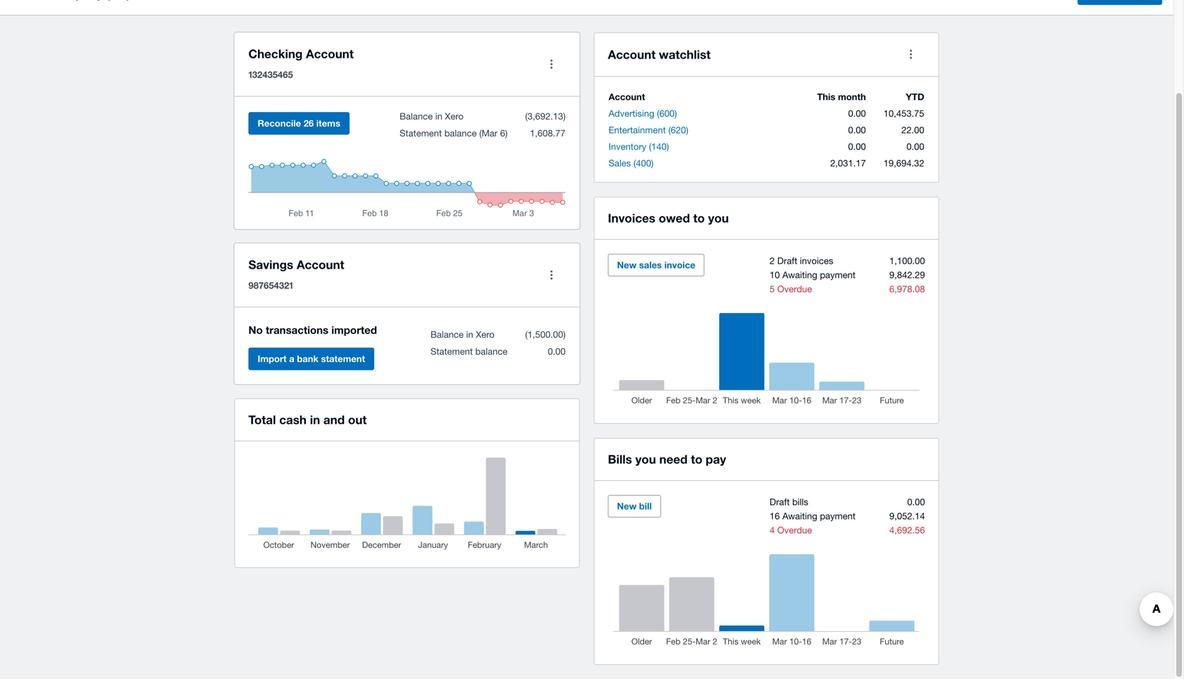 Task type: describe. For each thing, give the bounding box(es) containing it.
(mar
[[480, 128, 498, 139]]

payment for invoices owed to you
[[820, 269, 856, 280]]

new sales invoice
[[617, 260, 696, 270]]

inventory (140) link
[[609, 141, 669, 152]]

in for statement balance (mar 6)
[[436, 111, 443, 122]]

checking account
[[249, 47, 354, 61]]

no
[[249, 324, 263, 336]]

overdue for bills you need to pay
[[778, 525, 813, 536]]

bills
[[793, 496, 809, 507]]

9,842.29
[[890, 269, 926, 280]]

overdue for invoices owed to you
[[778, 284, 813, 294]]

ytd
[[906, 91, 925, 102]]

reconcile 26 items
[[258, 118, 341, 129]]

draft bills link
[[770, 496, 809, 507]]

(1,500.00)
[[526, 329, 566, 340]]

0.00 link for 0.00
[[849, 141, 867, 152]]

2,031.17 link
[[831, 158, 867, 169]]

9,052.14
[[890, 511, 926, 522]]

16
[[770, 511, 780, 522]]

statement
[[321, 353, 365, 364]]

5
[[770, 284, 775, 294]]

sales (400)
[[609, 158, 654, 169]]

statement balance
[[431, 346, 508, 357]]

2 draft invoices link
[[770, 255, 834, 266]]

inventory
[[609, 141, 647, 152]]

6)
[[500, 128, 508, 139]]

invoices owed to you link
[[608, 208, 729, 228]]

advertising (600)
[[609, 108, 677, 119]]

19,694.32
[[884, 158, 925, 169]]

new bill
[[617, 501, 652, 512]]

sales
[[640, 260, 662, 270]]

savings
[[249, 257, 293, 272]]

bill
[[640, 501, 652, 512]]

entertainment (620) link
[[609, 124, 689, 135]]

2
[[770, 255, 775, 266]]

0 vertical spatial to
[[694, 211, 705, 225]]

savings account
[[249, 257, 345, 272]]

22.00 link
[[902, 124, 925, 135]]

1 vertical spatial draft
[[770, 496, 790, 507]]

this month
[[818, 91, 867, 102]]

awaiting for bills you need to pay
[[783, 511, 818, 522]]

accounts watchlist options image
[[897, 40, 926, 68]]

132435465
[[249, 69, 293, 80]]

balance for statement balance (mar 6)
[[445, 128, 477, 139]]

new for new bill
[[617, 501, 637, 512]]

balance in xero for statement balance
[[431, 329, 495, 340]]

advertising
[[609, 108, 655, 119]]

manage menu toggle image for checking account
[[538, 50, 566, 78]]

account right savings
[[297, 257, 345, 272]]

payment for bills you need to pay
[[820, 511, 856, 522]]

balance for statement balance
[[476, 346, 508, 357]]

5 overdue
[[770, 284, 813, 294]]

transactions
[[266, 324, 329, 336]]

and
[[324, 413, 345, 427]]

0.00 link for 10,453.75
[[849, 108, 867, 119]]

statement for statement balance
[[431, 346, 473, 357]]

in for statement balance
[[466, 329, 474, 340]]

4 overdue link
[[770, 525, 813, 536]]

10,453.75 link
[[884, 108, 925, 119]]

(140)
[[649, 141, 669, 152]]

invoices
[[800, 255, 834, 266]]

2 draft invoices
[[770, 255, 834, 266]]

this
[[818, 91, 836, 102]]

owed
[[659, 211, 690, 225]]

a
[[289, 353, 295, 364]]

import a bank statement link
[[249, 348, 375, 370]]

16 awaiting payment link
[[770, 511, 856, 522]]

(3,692.13)
[[526, 111, 566, 122]]

statement balance (mar 6)
[[400, 128, 508, 139]]

watchlist
[[659, 47, 711, 61]]

total cash in and out link
[[249, 410, 367, 429]]

0 horizontal spatial you
[[636, 452, 656, 466]]

bank
[[297, 353, 319, 364]]

10,453.75
[[884, 108, 925, 119]]

2,031.17
[[831, 158, 867, 169]]

5 overdue link
[[770, 284, 813, 294]]

sales
[[609, 158, 631, 169]]

26
[[304, 118, 314, 129]]

need
[[660, 452, 688, 466]]

0 vertical spatial draft
[[778, 255, 798, 266]]

items
[[316, 118, 341, 129]]

10
[[770, 269, 780, 280]]

new bill link
[[608, 495, 661, 518]]

total cash in and out
[[249, 413, 367, 427]]

manage menu toggle image for savings account
[[538, 261, 566, 289]]

bills
[[608, 452, 632, 466]]

account watchlist link
[[608, 44, 711, 64]]

9,842.29 link
[[890, 269, 926, 280]]

4,692.56
[[890, 525, 926, 536]]

reconcile 26 items button
[[249, 112, 350, 135]]

0.00 for (140)
[[849, 141, 867, 152]]

entertainment
[[609, 124, 666, 135]]

0.00 for (620)
[[849, 124, 867, 135]]

4 overdue
[[770, 525, 813, 536]]

out
[[348, 413, 367, 427]]

xero for statement balance
[[476, 329, 495, 340]]

4,692.56 link
[[890, 525, 926, 536]]



Task type: locate. For each thing, give the bounding box(es) containing it.
checking
[[249, 47, 303, 61]]

0 vertical spatial balance
[[400, 111, 433, 122]]

0 horizontal spatial in
[[310, 413, 320, 427]]

1 overdue from the top
[[778, 284, 813, 294]]

new
[[617, 260, 637, 270], [617, 501, 637, 512]]

1 horizontal spatial xero
[[476, 329, 495, 340]]

2 manage menu toggle image from the top
[[538, 261, 566, 289]]

1 horizontal spatial in
[[436, 111, 443, 122]]

invoices owed to you
[[608, 211, 729, 225]]

(600)
[[657, 108, 677, 119]]

9,052.14 link
[[890, 511, 926, 522]]

month
[[839, 91, 867, 102]]

advertising (600) link
[[609, 108, 677, 119]]

0 vertical spatial in
[[436, 111, 443, 122]]

0 vertical spatial awaiting
[[783, 269, 818, 280]]

1 vertical spatial xero
[[476, 329, 495, 340]]

10 awaiting payment link
[[770, 269, 856, 280]]

987654321
[[249, 280, 293, 291]]

account right checking
[[306, 47, 354, 61]]

to left pay
[[691, 452, 703, 466]]

statement for statement balance (mar 6)
[[400, 128, 442, 139]]

payment
[[820, 269, 856, 280], [820, 511, 856, 522]]

1,100.00
[[890, 255, 926, 266]]

manage menu toggle image
[[538, 50, 566, 78], [538, 261, 566, 289]]

1 vertical spatial balance
[[476, 346, 508, 357]]

draft bills
[[770, 496, 809, 507]]

balance
[[400, 111, 433, 122], [431, 329, 464, 340]]

2 horizontal spatial in
[[466, 329, 474, 340]]

0 vertical spatial payment
[[820, 269, 856, 280]]

6,978.08 link
[[890, 284, 926, 294]]

no transactions imported
[[249, 324, 377, 336]]

in
[[436, 111, 443, 122], [466, 329, 474, 340], [310, 413, 320, 427]]

6,978.08
[[890, 284, 926, 294]]

overdue right 5
[[778, 284, 813, 294]]

16 awaiting payment
[[770, 511, 856, 522]]

1 vertical spatial new
[[617, 501, 637, 512]]

1 manage menu toggle image from the top
[[538, 50, 566, 78]]

2 vertical spatial in
[[310, 413, 320, 427]]

xero for statement balance (mar 6)
[[445, 111, 464, 122]]

balance
[[445, 128, 477, 139], [476, 346, 508, 357]]

0.00 for (600)
[[849, 108, 867, 119]]

manage menu toggle image up (1,500.00)
[[538, 261, 566, 289]]

balance for statement balance
[[431, 329, 464, 340]]

10 awaiting payment
[[770, 269, 856, 280]]

total
[[249, 413, 276, 427]]

new sales invoice link
[[608, 254, 705, 276]]

xero up statement balance
[[476, 329, 495, 340]]

in left and
[[310, 413, 320, 427]]

4
[[770, 525, 775, 536]]

1 vertical spatial balance
[[431, 329, 464, 340]]

1,608.77
[[528, 128, 566, 139]]

0 vertical spatial overdue
[[778, 284, 813, 294]]

import a bank statement
[[258, 353, 365, 364]]

new for new sales invoice
[[617, 260, 637, 270]]

2 new from the top
[[617, 501, 637, 512]]

1 vertical spatial statement
[[431, 346, 473, 357]]

entertainment (620)
[[609, 124, 689, 135]]

0 vertical spatial manage menu toggle image
[[538, 50, 566, 78]]

1 vertical spatial to
[[691, 452, 703, 466]]

0 vertical spatial balance in xero
[[400, 111, 464, 122]]

awaiting for invoices owed to you
[[783, 269, 818, 280]]

invoice
[[665, 260, 696, 270]]

statement
[[400, 128, 442, 139], [431, 346, 473, 357]]

1 payment from the top
[[820, 269, 856, 280]]

1 vertical spatial you
[[636, 452, 656, 466]]

xero up statement balance (mar 6)
[[445, 111, 464, 122]]

awaiting down 2 draft invoices link
[[783, 269, 818, 280]]

you right bills
[[636, 452, 656, 466]]

reconcile
[[258, 118, 301, 129]]

balance for statement balance (mar 6)
[[400, 111, 433, 122]]

in up statement balance (mar 6)
[[436, 111, 443, 122]]

in up statement balance
[[466, 329, 474, 340]]

draft
[[778, 255, 798, 266], [770, 496, 790, 507]]

balance in xero
[[400, 111, 464, 122], [431, 329, 495, 340]]

2 payment from the top
[[820, 511, 856, 522]]

1 vertical spatial manage menu toggle image
[[538, 261, 566, 289]]

1 vertical spatial overdue
[[778, 525, 813, 536]]

22.00
[[902, 124, 925, 135]]

inventory (140)
[[609, 141, 669, 152]]

draft up 16
[[770, 496, 790, 507]]

0 vertical spatial new
[[617, 260, 637, 270]]

1 vertical spatial payment
[[820, 511, 856, 522]]

0 horizontal spatial xero
[[445, 111, 464, 122]]

invoices
[[608, 211, 656, 225]]

balance in xero up statement balance (mar 6)
[[400, 111, 464, 122]]

you
[[709, 211, 729, 225], [636, 452, 656, 466]]

new left sales
[[617, 260, 637, 270]]

imported
[[332, 324, 377, 336]]

0 vertical spatial statement
[[400, 128, 442, 139]]

0.00 for bills
[[908, 496, 926, 507]]

to right owed
[[694, 211, 705, 225]]

bills you need to pay
[[608, 452, 727, 466]]

1,100.00 link
[[890, 255, 926, 266]]

manage menu toggle image up (3,692.13)
[[538, 50, 566, 78]]

1 vertical spatial balance in xero
[[431, 329, 495, 340]]

0 vertical spatial xero
[[445, 111, 464, 122]]

balance up statement balance (mar 6)
[[400, 111, 433, 122]]

1 new from the top
[[617, 260, 637, 270]]

2 overdue from the top
[[778, 525, 813, 536]]

overdue right 4 on the bottom
[[778, 525, 813, 536]]

1 awaiting from the top
[[783, 269, 818, 280]]

account left watchlist
[[608, 47, 656, 61]]

cash
[[279, 413, 307, 427]]

draft right the 2
[[778, 255, 798, 266]]

0.00 link for 22.00
[[849, 124, 867, 135]]

2 awaiting from the top
[[783, 511, 818, 522]]

awaiting down bills
[[783, 511, 818, 522]]

you right owed
[[709, 211, 729, 225]]

balance in xero up statement balance
[[431, 329, 495, 340]]

0.00
[[849, 108, 867, 119], [849, 124, 867, 135], [849, 141, 867, 152], [907, 141, 925, 152], [546, 346, 566, 357], [908, 496, 926, 507]]

to
[[694, 211, 705, 225], [691, 452, 703, 466]]

bills you need to pay link
[[608, 449, 727, 469]]

1 vertical spatial awaiting
[[783, 511, 818, 522]]

sales (400) link
[[609, 158, 654, 169]]

(400)
[[634, 158, 654, 169]]

balance up statement balance
[[431, 329, 464, 340]]

1 horizontal spatial you
[[709, 211, 729, 225]]

0 vertical spatial balance
[[445, 128, 477, 139]]

new left bill
[[617, 501, 637, 512]]

1 vertical spatial in
[[466, 329, 474, 340]]

(620)
[[669, 124, 689, 135]]

pay
[[706, 452, 727, 466]]

0 vertical spatial you
[[709, 211, 729, 225]]

0.00 link
[[849, 108, 867, 119], [849, 124, 867, 135], [849, 141, 867, 152], [907, 141, 925, 152], [908, 496, 926, 507]]

import
[[258, 353, 287, 364]]

account up advertising
[[609, 91, 645, 102]]

balance in xero for statement balance (mar 6)
[[400, 111, 464, 122]]



Task type: vqa. For each thing, say whether or not it's contained in the screenshot.


